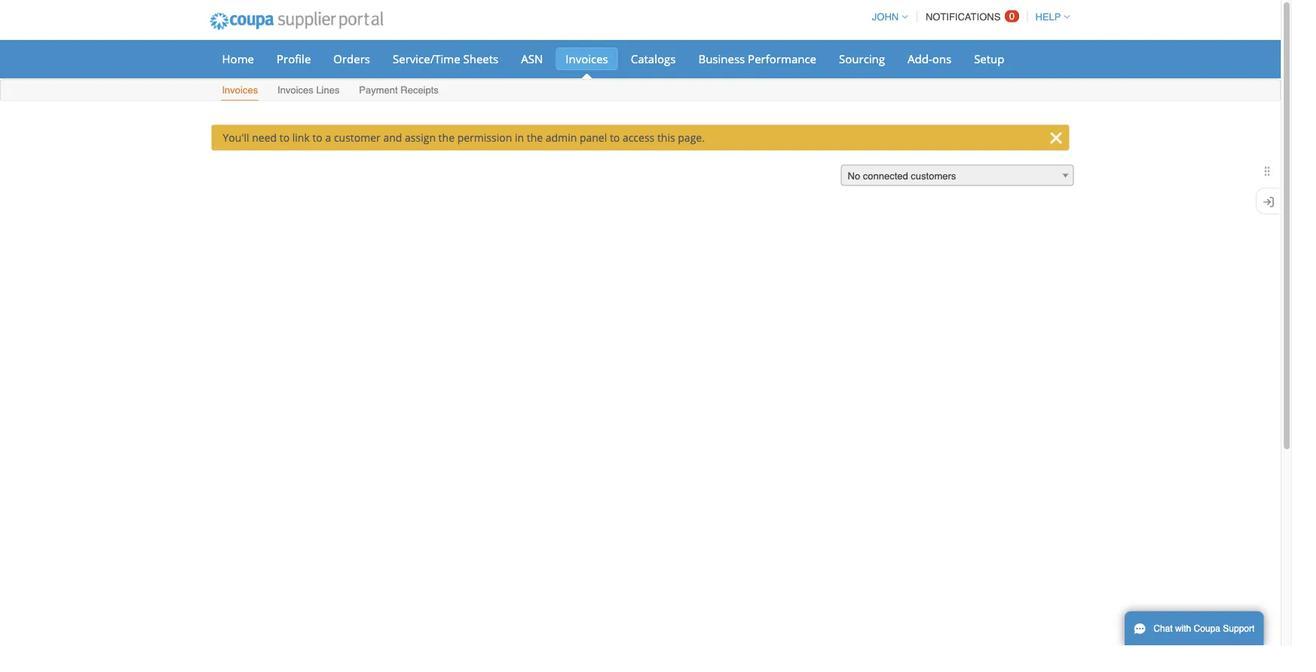 Task type: describe. For each thing, give the bounding box(es) containing it.
help link
[[1029, 11, 1070, 23]]

home
[[222, 51, 254, 66]]

catalogs link
[[621, 48, 686, 70]]

1 the from the left
[[439, 130, 455, 145]]

payment receipts link
[[358, 81, 439, 101]]

permission
[[457, 130, 512, 145]]

service/time
[[393, 51, 460, 66]]

add-
[[908, 51, 932, 66]]

ons
[[932, 51, 952, 66]]

orders
[[334, 51, 370, 66]]

coupa supplier portal image
[[199, 2, 394, 40]]

1 to from the left
[[280, 130, 290, 145]]

receipts
[[401, 84, 439, 96]]

customers
[[911, 170, 956, 182]]

lines
[[316, 84, 340, 96]]

customer
[[334, 130, 381, 145]]

and
[[383, 130, 402, 145]]

payment
[[359, 84, 398, 96]]

3 to from the left
[[610, 130, 620, 145]]

in
[[515, 130, 524, 145]]

link
[[292, 130, 310, 145]]

sourcing link
[[829, 48, 895, 70]]

admin
[[546, 130, 577, 145]]

home link
[[212, 48, 264, 70]]

No connected customers field
[[841, 165, 1074, 187]]

asn link
[[511, 48, 553, 70]]

chat
[[1154, 624, 1173, 634]]

access
[[623, 130, 655, 145]]

invoices lines
[[278, 84, 340, 96]]

setup
[[974, 51, 1005, 66]]

catalogs
[[631, 51, 676, 66]]

1 horizontal spatial invoices link
[[556, 48, 618, 70]]

you'll
[[223, 130, 249, 145]]

no
[[848, 170, 860, 182]]

notifications
[[926, 11, 1001, 23]]

2 horizontal spatial invoices
[[566, 51, 608, 66]]

john
[[872, 11, 899, 23]]

business performance link
[[689, 48, 826, 70]]

this
[[657, 130, 675, 145]]

notifications 0
[[926, 11, 1015, 23]]

add-ons link
[[898, 48, 961, 70]]

payment receipts
[[359, 84, 439, 96]]

setup link
[[964, 48, 1015, 70]]

a
[[325, 130, 331, 145]]

invoices inside invoices lines link
[[278, 84, 314, 96]]



Task type: vqa. For each thing, say whether or not it's contained in the screenshot.
"navigation" containing Notifications 0
yes



Task type: locate. For each thing, give the bounding box(es) containing it.
invoices link right asn link
[[556, 48, 618, 70]]

business performance
[[699, 51, 817, 66]]

invoices link down home link
[[221, 81, 259, 101]]

0 horizontal spatial to
[[280, 130, 290, 145]]

service/time sheets
[[393, 51, 499, 66]]

invoices down home link
[[222, 84, 258, 96]]

navigation
[[866, 2, 1070, 32]]

business
[[699, 51, 745, 66]]

with
[[1175, 624, 1192, 634]]

invoices lines link
[[277, 81, 340, 101]]

panel
[[580, 130, 607, 145]]

need
[[252, 130, 277, 145]]

invoices link
[[556, 48, 618, 70], [221, 81, 259, 101]]

asn
[[521, 51, 543, 66]]

the
[[439, 130, 455, 145], [527, 130, 543, 145]]

1 horizontal spatial invoices
[[278, 84, 314, 96]]

profile link
[[267, 48, 321, 70]]

1 vertical spatial invoices link
[[221, 81, 259, 101]]

performance
[[748, 51, 817, 66]]

invoices right asn
[[566, 51, 608, 66]]

0 horizontal spatial the
[[439, 130, 455, 145]]

no connected customers
[[848, 170, 956, 182]]

2 the from the left
[[527, 130, 543, 145]]

page.
[[678, 130, 705, 145]]

to right panel
[[610, 130, 620, 145]]

0 vertical spatial invoices link
[[556, 48, 618, 70]]

No connected customers text field
[[842, 166, 1073, 187]]

sheets
[[463, 51, 499, 66]]

invoices down profile link
[[278, 84, 314, 96]]

profile
[[277, 51, 311, 66]]

john link
[[866, 11, 908, 23]]

navigation containing notifications 0
[[866, 2, 1070, 32]]

2 to from the left
[[312, 130, 323, 145]]

0 horizontal spatial invoices link
[[221, 81, 259, 101]]

to
[[280, 130, 290, 145], [312, 130, 323, 145], [610, 130, 620, 145]]

support
[[1223, 624, 1255, 634]]

you'll need to link to a customer and assign the permission in the admin panel to access this page.
[[223, 130, 705, 145]]

orders link
[[324, 48, 380, 70]]

2 horizontal spatial to
[[610, 130, 620, 145]]

sourcing
[[839, 51, 885, 66]]

help
[[1036, 11, 1061, 23]]

service/time sheets link
[[383, 48, 508, 70]]

1 horizontal spatial to
[[312, 130, 323, 145]]

the right the assign
[[439, 130, 455, 145]]

assign
[[405, 130, 436, 145]]

connected
[[863, 170, 908, 182]]

chat with coupa support button
[[1125, 612, 1264, 646]]

chat with coupa support
[[1154, 624, 1255, 634]]

coupa
[[1194, 624, 1221, 634]]

add-ons
[[908, 51, 952, 66]]

1 horizontal spatial the
[[527, 130, 543, 145]]

invoices
[[566, 51, 608, 66], [222, 84, 258, 96], [278, 84, 314, 96]]

to left a
[[312, 130, 323, 145]]

the right "in" in the left of the page
[[527, 130, 543, 145]]

to left link
[[280, 130, 290, 145]]

0 horizontal spatial invoices
[[222, 84, 258, 96]]

0
[[1009, 11, 1015, 22]]



